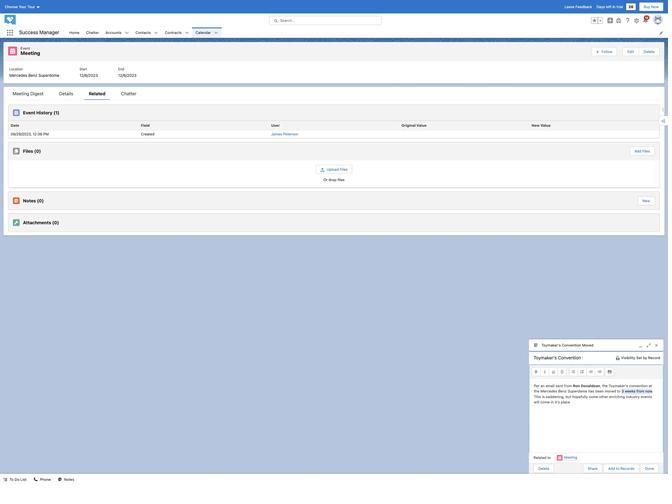 Task type: locate. For each thing, give the bounding box(es) containing it.
superdome
[[38, 73, 59, 78], [568, 390, 588, 394]]

0 vertical spatial related
[[89, 91, 105, 96]]

1 horizontal spatial from
[[637, 390, 645, 394]]

mercedes inside location mercedes benz superdome
[[9, 73, 27, 78]]

1 vertical spatial toymaker's
[[609, 384, 628, 389]]

home link
[[66, 28, 83, 38]]

digest
[[30, 91, 43, 96]]

1 horizontal spatial delete button
[[639, 47, 659, 56]]

end
[[118, 67, 124, 71]]

10
[[645, 16, 649, 19]]

benz
[[28, 73, 37, 78], [558, 390, 567, 394]]

text default image inside the calendar list item
[[214, 31, 218, 35]]

event for meeting
[[21, 46, 30, 51]]

1 horizontal spatial chatter link
[[117, 90, 141, 100]]

0 horizontal spatial the
[[534, 390, 540, 394]]

edit button
[[623, 47, 639, 56]]

place
[[561, 400, 570, 405]]

0 vertical spatial delete
[[644, 49, 655, 54]]

0 horizontal spatial new
[[532, 123, 540, 128]]

tour
[[27, 4, 35, 9]]

text default image left to
[[3, 478, 7, 482]]

list
[[20, 478, 27, 482]]

text default image inside contacts list item
[[154, 31, 158, 35]]

from up "mercedes benz superdome"
[[564, 384, 572, 389]]

value inside original value element
[[417, 123, 427, 128]]

1 vertical spatial from
[[637, 390, 645, 394]]

events
[[641, 395, 652, 399]]

attachments
[[23, 220, 51, 225]]

meeting for "meeting" link
[[565, 456, 577, 460]]

other
[[599, 395, 608, 399]]

10 button
[[643, 15, 650, 24]]

1 horizontal spatial new
[[643, 199, 650, 203]]

related inside the toymaker's convention moved dialog
[[534, 456, 547, 461]]

event history (1)
[[23, 110, 59, 115]]

2 horizontal spatial files
[[643, 149, 650, 154]]

calendar list item
[[192, 28, 222, 38]]

0 vertical spatial to
[[617, 390, 621, 394]]

new value element
[[530, 121, 660, 130]]

in left it's
[[551, 400, 554, 405]]

related down start 12/6/2023
[[89, 91, 105, 96]]

format text element
[[532, 368, 567, 377]]

0 horizontal spatial toymaker's
[[542, 343, 561, 348]]

1 vertical spatial to
[[548, 456, 551, 461]]

email
[[546, 384, 555, 389]]

1 vertical spatial chatter
[[121, 91, 136, 96]]

files for add files
[[643, 149, 650, 154]]

new inside grid
[[532, 123, 540, 128]]

details
[[59, 91, 73, 96]]

in inside has been moved to 3 weeks from now. this is saddening, but hopefully some other enriching industry events will come in it's place
[[551, 400, 554, 405]]

0 vertical spatial superdome
[[38, 73, 59, 78]]

12/6/2023 down start at the left
[[80, 73, 98, 78]]

drop
[[329, 178, 337, 182]]

1 horizontal spatial benz
[[558, 390, 567, 394]]

(0) down 12:36
[[34, 149, 41, 154]]

text default image right phone
[[58, 478, 62, 482]]

files inside button
[[643, 149, 650, 154]]

1 vertical spatial new
[[643, 199, 650, 203]]

tab panel
[[8, 100, 660, 232]]

event image
[[13, 109, 20, 116]]

to inside button
[[616, 467, 620, 471]]

home
[[69, 30, 79, 35]]

1 horizontal spatial notes
[[64, 478, 74, 482]]

0 horizontal spatial delete
[[539, 467, 550, 471]]

created
[[141, 132, 155, 136]]

1 horizontal spatial chatter
[[121, 91, 136, 96]]

1 text default image from the left
[[154, 31, 158, 35]]

2 value from the left
[[541, 123, 551, 128]]

related
[[89, 91, 105, 96], [534, 456, 547, 461]]

share
[[588, 467, 598, 471]]

event right event icon at the left top of page
[[23, 110, 35, 115]]

group
[[591, 17, 603, 24], [591, 47, 660, 57]]

1 vertical spatial group
[[591, 47, 660, 57]]

calendar
[[196, 30, 211, 35]]

donaldson
[[581, 384, 600, 389]]

value for new value
[[541, 123, 551, 128]]

new inside button
[[643, 199, 650, 203]]

0 vertical spatial notes
[[23, 198, 36, 203]]

1 value from the left
[[417, 123, 427, 128]]

add to records
[[609, 467, 635, 471]]

(0) for attachments (0)
[[52, 220, 59, 225]]

field element
[[139, 121, 269, 130]]

0 vertical spatial (0)
[[34, 149, 41, 154]]

original
[[402, 123, 416, 128]]

1 horizontal spatial text default image
[[214, 31, 218, 35]]

meeting digest
[[13, 91, 43, 96]]

related to
[[534, 456, 551, 461]]

0 vertical spatial benz
[[28, 73, 37, 78]]

from down the convention
[[637, 390, 645, 394]]

0 horizontal spatial text default image
[[154, 31, 158, 35]]

1 vertical spatial event
[[23, 110, 35, 115]]

add files
[[635, 149, 650, 154]]

chatter right the home
[[86, 30, 99, 35]]

days left in trial
[[597, 4, 623, 9]]

1 vertical spatial in
[[551, 400, 554, 405]]

mercedes down location
[[9, 73, 27, 78]]

text default image inside phone button
[[34, 478, 38, 482]]

list for home link
[[4, 61, 664, 83]]

1 horizontal spatial files
[[340, 167, 348, 172]]

1 horizontal spatial 12/6/2023
[[118, 73, 137, 78]]

delete button down related to
[[534, 465, 554, 474]]

,
[[600, 384, 601, 389]]

None text field
[[529, 352, 587, 364]]

text default image left phone
[[34, 478, 38, 482]]

list
[[66, 28, 668, 38], [4, 61, 664, 83]]

1 horizontal spatial mercedes
[[541, 390, 557, 394]]

1 vertical spatial list
[[4, 61, 664, 83]]

list for leave feedback link on the top of the page
[[66, 28, 668, 38]]

date
[[11, 123, 19, 128]]

chatter down end 12/6/2023 on the left top of the page
[[121, 91, 136, 96]]

1 12/6/2023 from the left
[[80, 73, 98, 78]]

accounts
[[106, 30, 122, 35]]

text default image left visibility
[[616, 356, 620, 361]]

2 12/6/2023 from the left
[[118, 73, 137, 78]]

delete status
[[534, 465, 583, 474]]

to for add to records
[[616, 467, 620, 471]]

location
[[9, 67, 23, 71]]

none text field inside the toymaker's convention moved dialog
[[529, 352, 587, 364]]

0 vertical spatial add
[[635, 149, 642, 154]]

2 vertical spatial to
[[616, 467, 620, 471]]

toymaker's inside , the toymaker's convention at the
[[609, 384, 628, 389]]

meeting right event image
[[565, 456, 577, 460]]

has
[[589, 390, 595, 394]]

1 vertical spatial delete button
[[534, 465, 554, 474]]

benz inside location mercedes benz superdome
[[28, 73, 37, 78]]

(0) up attachments (0)
[[37, 198, 44, 203]]

0 horizontal spatial 12/6/2023
[[80, 73, 98, 78]]

1 vertical spatial delete
[[539, 467, 550, 471]]

1 horizontal spatial related
[[534, 456, 547, 461]]

toolbar
[[530, 366, 663, 379]]

toymaker's up 3
[[609, 384, 628, 389]]

feedback
[[576, 4, 592, 9]]

1 vertical spatial (0)
[[37, 198, 44, 203]]

superdome down ron
[[568, 390, 588, 394]]

12/6/2023 for end 12/6/2023
[[118, 73, 137, 78]]

1 vertical spatial related
[[534, 456, 547, 461]]

2 text default image from the left
[[214, 31, 218, 35]]

saddening,
[[546, 395, 565, 399]]

text default image right contracts
[[185, 31, 189, 35]]

benz inside compose text text field
[[558, 390, 567, 394]]

related for related to
[[534, 456, 547, 461]]

1 vertical spatial superdome
[[568, 390, 588, 394]]

from
[[564, 384, 572, 389], [637, 390, 645, 394]]

delete down related to
[[539, 467, 550, 471]]

the right ,
[[602, 384, 608, 389]]

1 vertical spatial add
[[609, 467, 615, 471]]

text default image
[[154, 31, 158, 35], [214, 31, 218, 35]]

text default image right calendar
[[214, 31, 218, 35]]

1 vertical spatial notes
[[64, 478, 74, 482]]

2 vertical spatial meeting
[[565, 456, 577, 460]]

accounts link
[[102, 28, 125, 38]]

1 horizontal spatial delete
[[644, 49, 655, 54]]

related left event image
[[534, 456, 547, 461]]

add inside add files button
[[635, 149, 642, 154]]

buy now
[[644, 4, 659, 9]]

value inside the new value element
[[541, 123, 551, 128]]

0 vertical spatial toymaker's
[[542, 343, 561, 348]]

chatter inside list
[[86, 30, 99, 35]]

cell
[[399, 130, 530, 138], [530, 130, 660, 138]]

delete button right edit button
[[639, 47, 659, 56]]

to left event image
[[548, 456, 551, 461]]

benz up digest
[[28, 73, 37, 78]]

notes
[[23, 198, 36, 203], [64, 478, 74, 482]]

notes inside notes button
[[64, 478, 74, 482]]

1 vertical spatial mercedes
[[541, 390, 557, 394]]

convention
[[629, 384, 648, 389]]

files (0)
[[23, 149, 41, 154]]

notes for notes
[[64, 478, 74, 482]]

been
[[596, 390, 604, 394]]

1 horizontal spatial value
[[541, 123, 551, 128]]

0 vertical spatial group
[[591, 17, 603, 24]]

moved
[[605, 390, 616, 394]]

to
[[617, 390, 621, 394], [548, 456, 551, 461], [616, 467, 620, 471]]

new value
[[532, 123, 551, 128]]

grid containing date
[[8, 121, 660, 138]]

files for upload files
[[340, 167, 348, 172]]

meeting
[[21, 50, 40, 56], [13, 91, 29, 96], [565, 456, 577, 460]]

1 horizontal spatial add
[[635, 149, 642, 154]]

accounts list item
[[102, 28, 132, 38]]

list containing home
[[66, 28, 668, 38]]

mercedes
[[9, 73, 27, 78], [541, 390, 557, 394]]

1 cell from the left
[[399, 130, 530, 138]]

event inside event meeting
[[21, 46, 30, 51]]

0 vertical spatial the
[[602, 384, 608, 389]]

meeting up location mercedes benz superdome
[[21, 50, 40, 56]]

add for add to records
[[609, 467, 615, 471]]

1 horizontal spatial in
[[613, 4, 616, 9]]

0 horizontal spatial value
[[417, 123, 427, 128]]

notes up attachments
[[23, 198, 36, 203]]

event image
[[557, 456, 563, 461]]

0 horizontal spatial chatter
[[86, 30, 99, 35]]

0 horizontal spatial from
[[564, 384, 572, 389]]

add inside add to records button
[[609, 467, 615, 471]]

text default image inside the toymaker's convention moved dialog
[[616, 356, 620, 361]]

text default image right contacts
[[154, 31, 158, 35]]

superdome up digest
[[38, 73, 59, 78]]

meeting left digest
[[13, 91, 29, 96]]

0 vertical spatial delete button
[[639, 47, 659, 56]]

09/29/2023,
[[11, 132, 32, 136]]

delete right edit button
[[644, 49, 655, 54]]

notes right phone
[[64, 478, 74, 482]]

to do list
[[10, 478, 27, 482]]

0 horizontal spatial add
[[609, 467, 615, 471]]

1 horizontal spatial superdome
[[568, 390, 588, 394]]

26
[[629, 4, 634, 9]]

date element
[[8, 121, 139, 130]]

follow button
[[591, 47, 617, 56]]

1 horizontal spatial the
[[602, 384, 608, 389]]

benz down sent
[[558, 390, 567, 394]]

0 horizontal spatial benz
[[28, 73, 37, 78]]

this
[[534, 395, 541, 399]]

1 horizontal spatial toymaker's
[[609, 384, 628, 389]]

0 vertical spatial event
[[21, 46, 30, 51]]

meeting inside the toymaker's convention moved dialog
[[565, 456, 577, 460]]

left
[[606, 4, 612, 9]]

0 horizontal spatial superdome
[[38, 73, 59, 78]]

1 vertical spatial benz
[[558, 390, 567, 394]]

upload
[[327, 167, 339, 172]]

toymaker's left convention at the bottom right of page
[[542, 343, 561, 348]]

0 vertical spatial mercedes
[[9, 73, 27, 78]]

in right the left
[[613, 4, 616, 9]]

chatter link down end 12/6/2023 on the left top of the page
[[117, 90, 141, 100]]

chatter
[[86, 30, 99, 35], [121, 91, 136, 96]]

record
[[648, 356, 660, 361]]

(0) for files (0)
[[34, 149, 41, 154]]

list containing mercedes benz superdome
[[4, 61, 664, 83]]

value for original value
[[417, 123, 427, 128]]

1 vertical spatial meeting
[[13, 91, 29, 96]]

chatter link
[[83, 28, 102, 38], [117, 90, 141, 100]]

grid
[[8, 121, 660, 138]]

delete button
[[639, 47, 659, 56], [534, 465, 554, 474]]

to left records
[[616, 467, 620, 471]]

0 horizontal spatial mercedes
[[9, 73, 27, 78]]

files
[[23, 149, 33, 154], [643, 149, 650, 154], [340, 167, 348, 172]]

0 horizontal spatial notes
[[23, 198, 36, 203]]

12/6/2023
[[80, 73, 98, 78], [118, 73, 137, 78]]

but
[[566, 395, 571, 399]]

(0) right attachments
[[52, 220, 59, 225]]

0 horizontal spatial in
[[551, 400, 554, 405]]

0 vertical spatial chatter
[[86, 30, 99, 35]]

0 vertical spatial new
[[532, 123, 540, 128]]

will
[[534, 400, 540, 405]]

1 vertical spatial chatter link
[[117, 90, 141, 100]]

enriching
[[609, 395, 625, 399]]

notes for notes (0)
[[23, 198, 36, 203]]

text default image right accounts
[[125, 31, 129, 35]]

text default image for calendar
[[214, 31, 218, 35]]

text default image
[[125, 31, 129, 35], [185, 31, 189, 35], [616, 356, 620, 361], [3, 478, 7, 482], [34, 478, 38, 482], [58, 478, 62, 482]]

delete
[[644, 49, 655, 54], [539, 467, 550, 471]]

contracts list item
[[162, 28, 192, 38]]

field
[[141, 123, 150, 128]]

choose
[[5, 4, 18, 9]]

2 vertical spatial (0)
[[52, 220, 59, 225]]

2 cell from the left
[[530, 130, 660, 138]]

0 horizontal spatial chatter link
[[83, 28, 102, 38]]

12/6/2023 down end at the left
[[118, 73, 137, 78]]

chatter link right the home
[[83, 28, 102, 38]]

notes button
[[55, 475, 78, 486]]

event down success
[[21, 46, 30, 51]]

attachments (0)
[[23, 220, 59, 225]]

toymaker's
[[542, 343, 561, 348], [609, 384, 628, 389]]

the down per on the bottom right
[[534, 390, 540, 394]]

0 horizontal spatial related
[[89, 91, 105, 96]]

follow
[[602, 49, 613, 54]]

to left 3
[[617, 390, 621, 394]]

mercedes down email
[[541, 390, 557, 394]]

days
[[597, 4, 605, 9]]

0 vertical spatial list
[[66, 28, 668, 38]]



Task type: describe. For each thing, give the bounding box(es) containing it.
edit
[[628, 49, 634, 54]]

set
[[637, 356, 642, 361]]

09/29/2023, 12:36 pm
[[11, 132, 49, 136]]

per an email sent from ron donaldson
[[534, 384, 600, 389]]

related for related
[[89, 91, 105, 96]]

event for history
[[23, 110, 35, 115]]

done
[[645, 467, 654, 471]]

contacts list item
[[132, 28, 162, 38]]

text default image for contacts
[[154, 31, 158, 35]]

grid inside tab panel
[[8, 121, 660, 138]]

format body element
[[569, 368, 604, 377]]

is
[[542, 395, 545, 399]]

text default image inside accounts list item
[[125, 31, 129, 35]]

toolbar inside the toymaker's convention moved dialog
[[530, 366, 663, 379]]

text default image inside contracts list item
[[185, 31, 189, 35]]

0 vertical spatial chatter link
[[83, 28, 102, 38]]

details link
[[55, 90, 78, 100]]

some
[[589, 395, 598, 399]]

text default image inside to do list button
[[3, 478, 7, 482]]

contracts
[[165, 30, 182, 35]]

new for new
[[643, 199, 650, 203]]

ron
[[573, 384, 580, 389]]

choose your tour button
[[4, 2, 40, 11]]

(0) for notes (0)
[[37, 198, 44, 203]]

original value element
[[399, 121, 530, 130]]

location mercedes benz superdome
[[9, 67, 59, 78]]

user
[[271, 123, 280, 128]]

(1)
[[54, 110, 59, 115]]

has been moved to 3 weeks from now. this is saddening, but hopefully some other enriching industry events will come in it's place
[[534, 390, 654, 405]]

it's
[[555, 400, 560, 405]]

per
[[534, 384, 540, 389]]

1 vertical spatial the
[[534, 390, 540, 394]]

contacts link
[[132, 28, 154, 38]]

upload files
[[327, 167, 348, 172]]

toymaker's convention moved link
[[529, 340, 664, 352]]

search...
[[280, 18, 295, 23]]

mercedes inside compose text text field
[[541, 390, 557, 394]]

0 horizontal spatial files
[[23, 149, 33, 154]]

sent
[[556, 384, 563, 389]]

new button
[[638, 197, 655, 205]]

at
[[649, 384, 652, 389]]

success
[[19, 30, 38, 35]]

start 12/6/2023
[[80, 67, 98, 78]]

12/6/2023 for start 12/6/2023
[[80, 73, 98, 78]]

group containing follow
[[591, 47, 660, 57]]

do
[[15, 478, 19, 482]]

contracts link
[[162, 28, 185, 38]]

user element
[[269, 121, 399, 130]]

buy now button
[[639, 2, 664, 11]]

leave feedback link
[[565, 4, 592, 9]]

12:36
[[33, 132, 42, 136]]

buy
[[644, 4, 651, 9]]

tab panel containing event history
[[8, 100, 660, 232]]

or drop files
[[324, 178, 345, 182]]

0 vertical spatial meeting
[[21, 50, 40, 56]]

manager
[[39, 30, 59, 35]]

phone
[[40, 478, 51, 482]]

calendar link
[[192, 28, 214, 38]]

superdome inside compose text text field
[[568, 390, 588, 394]]

choose your tour
[[5, 4, 35, 9]]

trial
[[617, 4, 623, 9]]

files
[[338, 178, 345, 182]]

toymaker's inside toymaker's convention moved link
[[542, 343, 561, 348]]

history
[[36, 110, 52, 115]]

james peterson link
[[271, 132, 298, 136]]

to inside has been moved to 3 weeks from now. this is saddening, but hopefully some other enriching industry events will come in it's place
[[617, 390, 621, 394]]

meeting link
[[565, 456, 577, 461]]

phone button
[[30, 475, 54, 486]]

add files button
[[630, 147, 655, 156]]

0 vertical spatial from
[[564, 384, 572, 389]]

moved
[[582, 343, 594, 348]]

0 horizontal spatial delete button
[[534, 465, 554, 474]]

or
[[324, 178, 328, 182]]

toymaker's convention moved dialog
[[529, 340, 664, 475]]

superdome inside location mercedes benz superdome
[[38, 73, 59, 78]]

from inside has been moved to 3 weeks from now. this is saddening, but hopefully some other enriching industry events will come in it's place
[[637, 390, 645, 394]]

Compose text text field
[[530, 379, 663, 453]]

industry
[[626, 395, 640, 399]]

contacts
[[136, 30, 151, 35]]

search... button
[[269, 16, 382, 25]]

to do list button
[[0, 475, 30, 486]]

add for add files
[[635, 149, 642, 154]]

convention
[[562, 343, 581, 348]]

visibility set by record
[[621, 356, 660, 361]]

text default image inside notes button
[[58, 478, 62, 482]]

meeting digest link
[[8, 90, 48, 100]]

event meeting
[[21, 46, 40, 56]]

now.
[[646, 390, 653, 394]]

your
[[19, 4, 26, 9]]

weeks
[[625, 390, 636, 394]]

new for new value
[[532, 123, 540, 128]]

0 vertical spatial in
[[613, 4, 616, 9]]

visibility
[[621, 356, 636, 361]]

3
[[622, 390, 624, 394]]

related link
[[84, 90, 110, 100]]

delete inside delete status
[[539, 467, 550, 471]]

done button
[[641, 465, 659, 474]]

start
[[80, 67, 87, 71]]

meeting for meeting digest
[[13, 91, 29, 96]]

to for related to
[[548, 456, 551, 461]]

, the toymaker's convention at the
[[534, 384, 653, 394]]

end 12/6/2023
[[118, 67, 137, 78]]

to
[[10, 478, 14, 482]]



Task type: vqa. For each thing, say whether or not it's contained in the screenshot.
'Campaign History' ELEMENT
no



